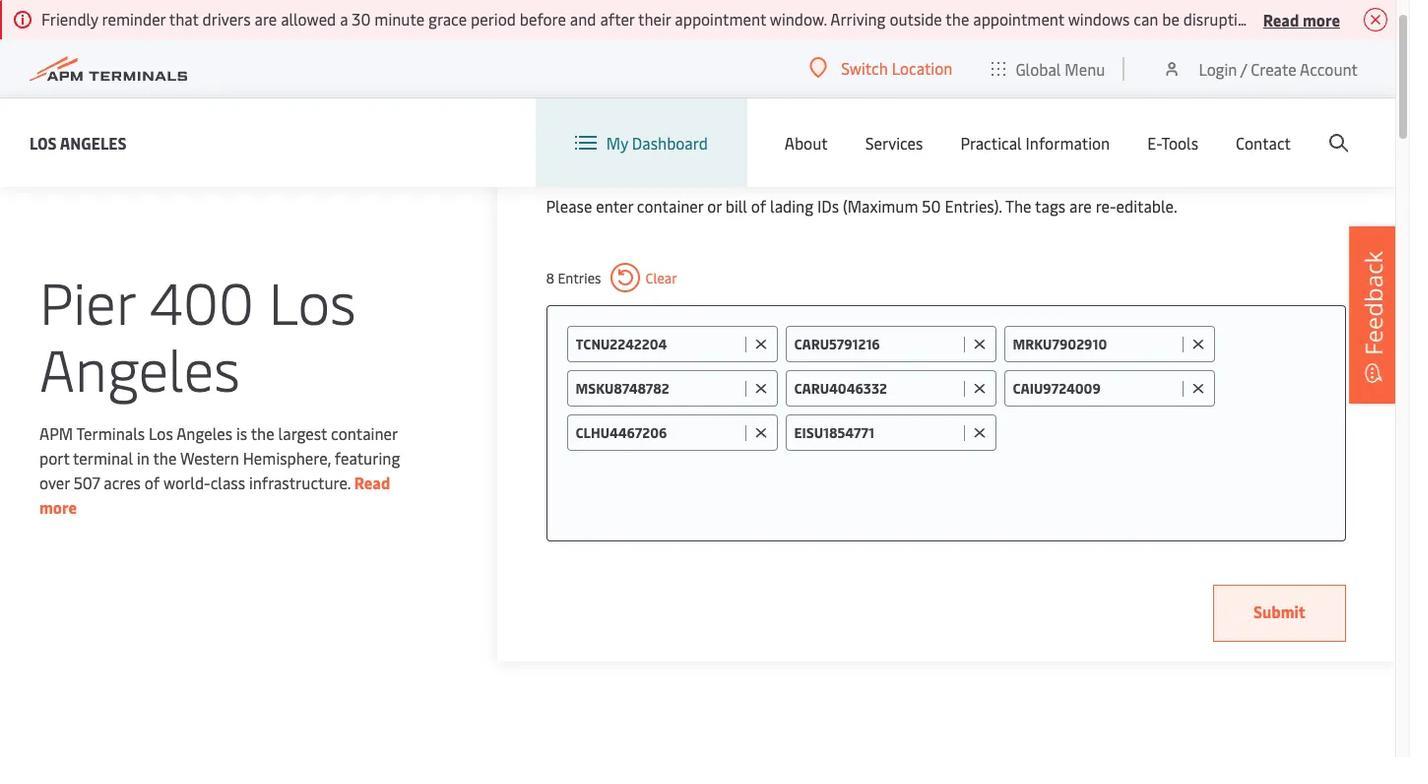 Task type: vqa. For each thing, say whether or not it's contained in the screenshot.
Western at the bottom left of the page
yes



Task type: locate. For each thing, give the bounding box(es) containing it.
more down over
[[39, 496, 77, 518]]

read
[[1263, 8, 1299, 30], [354, 472, 390, 493]]

of inside apm terminals los angeles is the largest container port terminal in the western hemisphere, featuring over 507 acres of world-class infrastructure.
[[145, 472, 160, 493]]

container left or
[[637, 195, 703, 217]]

services
[[865, 132, 923, 154]]

-
[[740, 146, 751, 183]]

practical
[[960, 132, 1022, 154]]

0 horizontal spatial more
[[39, 496, 77, 518]]

availability
[[848, 146, 976, 183]]

angeles inside pier 400 los angeles
[[39, 329, 240, 407]]

507
[[74, 472, 100, 493]]

angeles
[[60, 131, 127, 153], [39, 329, 240, 407], [176, 422, 232, 444]]

0 horizontal spatial container
[[331, 422, 397, 444]]

0 vertical spatial of
[[751, 195, 766, 217]]

of
[[751, 195, 766, 217], [145, 472, 160, 493]]

global menu
[[1016, 58, 1105, 79]]

over
[[39, 472, 70, 493]]

1 horizontal spatial read
[[1263, 8, 1299, 30]]

los inside pier 400 los angeles
[[269, 262, 356, 340]]

0 horizontal spatial read more
[[39, 472, 390, 518]]

global
[[1016, 58, 1061, 79]]

0 vertical spatial the
[[251, 422, 274, 444]]

Entered ID text field
[[794, 335, 959, 354], [576, 379, 740, 398], [1013, 379, 1177, 398], [794, 423, 959, 442]]

0 vertical spatial los
[[30, 131, 57, 153]]

re-
[[1096, 195, 1116, 217]]

1 horizontal spatial more
[[1303, 8, 1340, 30]]

more inside button
[[1303, 8, 1340, 30]]

more up account
[[1303, 8, 1340, 30]]

1 horizontal spatial read more
[[1263, 8, 1340, 30]]

la secondary image
[[47, 430, 391, 726]]

container up featuring
[[331, 422, 397, 444]]

0 vertical spatial container
[[637, 195, 703, 217]]

1 horizontal spatial los
[[149, 422, 173, 444]]

global menu button
[[972, 39, 1125, 98]]

0 vertical spatial more
[[1303, 8, 1340, 30]]

hemisphere,
[[243, 447, 331, 469]]

0 horizontal spatial read
[[354, 472, 390, 493]]

angeles inside apm terminals los angeles is the largest container port terminal in the western hemisphere, featuring over 507 acres of world-class infrastructure.
[[176, 422, 232, 444]]

read inside button
[[1263, 8, 1299, 30]]

read more for read more "link"
[[39, 472, 390, 518]]

read more up login / create account
[[1263, 8, 1340, 30]]

the
[[1005, 195, 1032, 217]]

please
[[546, 195, 592, 217]]

track and trace - import availability
[[546, 146, 976, 183]]

2 vertical spatial los
[[149, 422, 173, 444]]

0 horizontal spatial the
[[153, 447, 177, 469]]

1 vertical spatial read more
[[39, 472, 390, 518]]

editable.
[[1116, 195, 1177, 217]]

more
[[1303, 8, 1340, 30], [39, 496, 77, 518]]

login / create account link
[[1162, 39, 1358, 97]]

or
[[707, 195, 722, 217]]

2 vertical spatial angeles
[[176, 422, 232, 444]]

angeles for terminals
[[176, 422, 232, 444]]

world-
[[163, 472, 210, 493]]

of right the bill
[[751, 195, 766, 217]]

western
[[180, 447, 239, 469]]

tags
[[1035, 195, 1066, 217]]

my dashboard
[[606, 132, 708, 154]]

1 vertical spatial read
[[354, 472, 390, 493]]

create
[[1251, 58, 1296, 79]]

container inside apm terminals los angeles is the largest container port terminal in the western hemisphere, featuring over 507 acres of world-class infrastructure.
[[331, 422, 397, 444]]

los
[[30, 131, 57, 153], [269, 262, 356, 340], [149, 422, 173, 444]]

los inside apm terminals los angeles is the largest container port terminal in the western hemisphere, featuring over 507 acres of world-class infrastructure.
[[149, 422, 173, 444]]

tools
[[1161, 132, 1198, 154]]

read up login / create account
[[1263, 8, 1299, 30]]

Entered ID text field
[[576, 335, 740, 354], [1013, 335, 1177, 354], [794, 379, 959, 398], [576, 423, 740, 442]]

switch location button
[[810, 57, 953, 79]]

are
[[1069, 195, 1092, 217]]

my dashboard button
[[575, 98, 708, 187]]

login / create account
[[1199, 58, 1358, 79]]

services button
[[865, 98, 923, 187]]

more inside read more
[[39, 496, 77, 518]]

1 vertical spatial container
[[331, 422, 397, 444]]

1 vertical spatial los
[[269, 262, 356, 340]]

terminal
[[73, 447, 133, 469]]

1 vertical spatial the
[[153, 447, 177, 469]]

2 horizontal spatial los
[[269, 262, 356, 340]]

0 horizontal spatial los
[[30, 131, 57, 153]]

the right in
[[153, 447, 177, 469]]

featuring
[[335, 447, 400, 469]]

the right is
[[251, 422, 274, 444]]

read more down "western"
[[39, 472, 390, 518]]

switch
[[841, 57, 888, 79]]

trace
[[668, 146, 733, 183]]

1 vertical spatial angeles
[[39, 329, 240, 407]]

(maximum
[[843, 195, 918, 217]]

please enter container or bill of lading ids (maximum 50 entries). the tags are re-editable.
[[546, 195, 1177, 217]]

switch location
[[841, 57, 953, 79]]

close alert image
[[1364, 8, 1387, 32]]

0 horizontal spatial of
[[145, 472, 160, 493]]

read more
[[1263, 8, 1340, 30], [39, 472, 390, 518]]

1 vertical spatial more
[[39, 496, 77, 518]]

read down featuring
[[354, 472, 390, 493]]

track
[[546, 146, 610, 183]]

0 vertical spatial read
[[1263, 8, 1299, 30]]

lading
[[770, 195, 814, 217]]

0 vertical spatial read more
[[1263, 8, 1340, 30]]

1 horizontal spatial the
[[251, 422, 274, 444]]

los for pier 400 los angeles
[[269, 262, 356, 340]]

the
[[251, 422, 274, 444], [153, 447, 177, 469]]

read inside "link"
[[354, 472, 390, 493]]

container
[[637, 195, 703, 217], [331, 422, 397, 444]]

contact
[[1236, 132, 1291, 154]]

practical information button
[[960, 98, 1110, 187]]

of down in
[[145, 472, 160, 493]]

acres
[[104, 472, 141, 493]]

1 vertical spatial of
[[145, 472, 160, 493]]

400
[[149, 262, 254, 340]]



Task type: describe. For each thing, give the bounding box(es) containing it.
0 vertical spatial angeles
[[60, 131, 127, 153]]

account
[[1300, 58, 1358, 79]]

los angeles
[[30, 131, 127, 153]]

infrastructure.
[[249, 472, 351, 493]]

largest
[[278, 422, 327, 444]]

clear
[[645, 268, 677, 287]]

more for read more "link"
[[39, 496, 77, 518]]

read for read more button
[[1263, 8, 1299, 30]]

apm
[[39, 422, 73, 444]]

entries).
[[945, 195, 1002, 217]]

read more for read more button
[[1263, 8, 1340, 30]]

clear button
[[611, 263, 677, 292]]

is
[[236, 422, 247, 444]]

e-tools
[[1147, 132, 1198, 154]]

bill
[[726, 195, 747, 217]]

menu
[[1065, 58, 1105, 79]]

enter
[[596, 195, 633, 217]]

pier
[[39, 262, 135, 340]]

1 horizontal spatial of
[[751, 195, 766, 217]]

about button
[[785, 98, 828, 187]]

angeles for 400
[[39, 329, 240, 407]]

my
[[606, 132, 628, 154]]

los for apm terminals los angeles is the largest container port terminal in the western hemisphere, featuring over 507 acres of world-class infrastructure.
[[149, 422, 173, 444]]

los angeles link
[[30, 130, 127, 155]]

apm terminals los angeles is the largest container port terminal in the western hemisphere, featuring over 507 acres of world-class infrastructure.
[[39, 422, 400, 493]]

practical information
[[960, 132, 1110, 154]]

feedback button
[[1349, 226, 1398, 403]]

dashboard
[[632, 132, 708, 154]]

and
[[617, 146, 662, 183]]

Type or paste your IDs here text field
[[1004, 415, 1325, 450]]

8 entries
[[546, 268, 601, 287]]

location
[[892, 57, 953, 79]]

read more link
[[39, 472, 390, 518]]

import
[[758, 146, 841, 183]]

submit button
[[1213, 585, 1346, 642]]

e-tools button
[[1147, 98, 1198, 187]]

ids
[[817, 195, 839, 217]]

more for read more button
[[1303, 8, 1340, 30]]

e-
[[1147, 132, 1161, 154]]

read more button
[[1263, 7, 1340, 32]]

terminals
[[76, 422, 145, 444]]

login
[[1199, 58, 1237, 79]]

contact button
[[1236, 98, 1291, 187]]

about
[[785, 132, 828, 154]]

read for read more "link"
[[354, 472, 390, 493]]

50
[[922, 195, 941, 217]]

1 horizontal spatial container
[[637, 195, 703, 217]]

submit
[[1254, 601, 1306, 622]]

entries
[[558, 268, 601, 287]]

information
[[1026, 132, 1110, 154]]

port
[[39, 447, 69, 469]]

in
[[137, 447, 150, 469]]

class
[[210, 472, 245, 493]]

feedback
[[1357, 250, 1389, 355]]

8
[[546, 268, 554, 287]]

/
[[1241, 58, 1247, 79]]

pier 400 los angeles
[[39, 262, 356, 407]]



